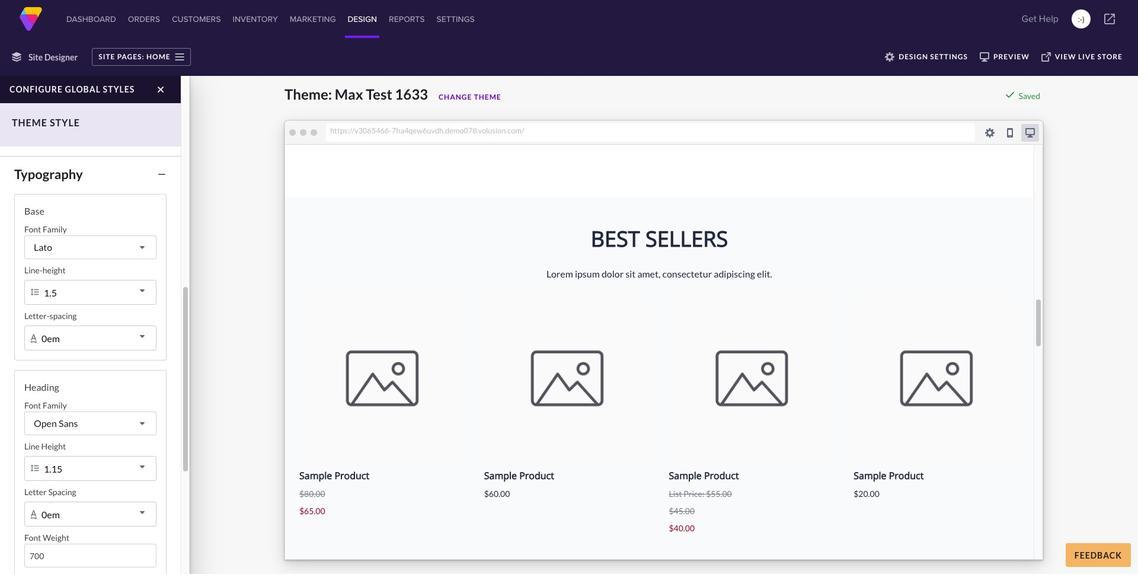 Task type: describe. For each thing, give the bounding box(es) containing it.
open sans
[[34, 418, 78, 429]]

designer
[[44, 52, 78, 62]]

style
[[50, 117, 80, 128]]

)
[[1083, 13, 1085, 25]]

design
[[348, 13, 377, 25]]

lato button
[[24, 235, 157, 259]]

feedback
[[1075, 550, 1123, 560]]

site for site designer
[[28, 52, 43, 62]]

3 font from the top
[[24, 533, 41, 543]]

0em text field
[[24, 326, 157, 351]]

rgba(178,
[[40, 113, 75, 122]]

:-
[[1079, 13, 1083, 25]]

family for heading
[[43, 400, 67, 410]]

typography button
[[8, 164, 173, 184]]

1)
[[99, 113, 105, 122]]

spacing
[[48, 487, 76, 497]]

1.15 text field
[[24, 456, 157, 481]]

font family for lato
[[24, 224, 67, 234]]

settings
[[931, 52, 969, 61]]

:-) link
[[1072, 9, 1091, 28]]

marketing
[[290, 13, 336, 25]]

theme:
[[285, 85, 332, 103]]

spacing
[[50, 311, 77, 321]]

color4
[[40, 101, 73, 112]]

preview button
[[975, 48, 1036, 66]]

family for base
[[43, 224, 67, 234]]

7ha4qew6uvdh.demo078.volusion.com/
[[392, 126, 525, 135]]

test
[[366, 85, 393, 103]]

global
[[65, 84, 101, 94]]

volusion-logo link
[[19, 7, 43, 31]]

pages:
[[117, 52, 145, 61]]

open
[[34, 418, 57, 429]]

color4 rgba(178, 17, 24, 1)
[[40, 101, 105, 122]]

reports button
[[387, 0, 427, 38]]

font weight
[[24, 533, 69, 543]]

saved
[[1019, 91, 1041, 101]]

price
[[29, 83, 47, 93]]

theme: max test 1633
[[285, 85, 428, 103]]

preview
[[994, 52, 1030, 61]]

dashboard
[[66, 13, 116, 25]]

1633
[[395, 85, 428, 103]]

home
[[146, 52, 171, 61]]

feedback button
[[1066, 543, 1132, 567]]

store
[[1098, 52, 1124, 61]]

change theme
[[439, 93, 502, 101]]

configure global styles
[[9, 84, 135, 94]]

theme inside "sidebar" element
[[12, 117, 47, 128]]

configure
[[9, 84, 63, 94]]

settings
[[437, 13, 475, 25]]

height
[[41, 441, 66, 451]]

https://v3065466-7ha4qew6uvdh.demo078.volusion.com/
[[330, 126, 525, 135]]

view live store
[[1056, 52, 1124, 61]]

Heading weight text field
[[24, 544, 157, 568]]

settings button
[[435, 0, 477, 38]]

change
[[439, 93, 472, 101]]

saved image
[[1006, 90, 1015, 100]]

font for open sans
[[24, 400, 41, 410]]

letter
[[24, 487, 47, 497]]

orders button
[[126, 0, 163, 38]]

site for site pages: home
[[99, 52, 115, 61]]

theme style
[[12, 117, 80, 128]]

color
[[48, 83, 67, 93]]

sale price color element
[[14, 98, 167, 126]]

0em text field
[[24, 502, 157, 527]]

dashboard link
[[64, 0, 119, 38]]

help
[[1040, 12, 1059, 26]]



Task type: vqa. For each thing, say whether or not it's contained in the screenshot.
Site Pages: Home button
yes



Task type: locate. For each thing, give the bounding box(es) containing it.
inventory button
[[230, 0, 280, 38]]

get help
[[1022, 12, 1059, 26]]

lato
[[34, 241, 52, 253]]

letter-spacing
[[24, 311, 77, 321]]

2 family from the top
[[43, 400, 67, 410]]

site left pages:
[[99, 52, 115, 61]]

design
[[899, 52, 929, 61]]

font for lato
[[24, 224, 41, 234]]

site designer
[[28, 52, 78, 62]]

line-height
[[24, 265, 66, 275]]

0 vertical spatial font
[[24, 224, 41, 234]]

max
[[335, 85, 363, 103]]

heading
[[24, 381, 59, 393]]

reports
[[389, 13, 425, 25]]

1 font from the top
[[24, 224, 41, 234]]

font family
[[24, 224, 67, 234], [24, 400, 67, 410]]

0 vertical spatial family
[[43, 224, 67, 234]]

inventory
[[233, 13, 278, 25]]

orders
[[128, 13, 160, 25]]

theme
[[474, 93, 502, 101], [12, 117, 47, 128]]

1 font family from the top
[[24, 224, 67, 234]]

1 family from the top
[[43, 224, 67, 234]]

0 vertical spatial theme
[[474, 93, 502, 101]]

letter-
[[24, 311, 50, 321]]

customers button
[[170, 0, 223, 38]]

font family up open
[[24, 400, 67, 410]]

sale
[[14, 83, 28, 93]]

sans
[[59, 418, 78, 429]]

font down heading
[[24, 400, 41, 410]]

design button
[[345, 0, 380, 38]]

theme down color4
[[12, 117, 47, 128]]

typography
[[14, 166, 83, 182]]

open sans button
[[24, 412, 157, 435]]

sidebar element
[[0, 0, 190, 574]]

site pages: home button
[[92, 48, 191, 66]]

view
[[1056, 52, 1077, 61]]

dashboard image
[[19, 7, 43, 31]]

line height
[[24, 441, 66, 451]]

0 vertical spatial font family
[[24, 224, 67, 234]]

letter spacing
[[24, 487, 76, 497]]

styles
[[103, 84, 135, 94]]

family
[[43, 224, 67, 234], [43, 400, 67, 410]]

line
[[24, 441, 40, 451]]

0 horizontal spatial site
[[28, 52, 43, 62]]

family up lato
[[43, 224, 67, 234]]

17,
[[77, 113, 87, 122]]

1 vertical spatial font
[[24, 400, 41, 410]]

1 horizontal spatial theme
[[474, 93, 502, 101]]

font family up lato
[[24, 224, 67, 234]]

marketing button
[[288, 0, 338, 38]]

view live store button
[[1036, 48, 1129, 66]]

sale price color
[[14, 83, 67, 93]]

site
[[28, 52, 43, 62], [99, 52, 115, 61]]

font
[[24, 224, 41, 234], [24, 400, 41, 410], [24, 533, 41, 543]]

live
[[1079, 52, 1096, 61]]

1 horizontal spatial site
[[99, 52, 115, 61]]

customers
[[172, 13, 221, 25]]

1 vertical spatial theme
[[12, 117, 47, 128]]

0 horizontal spatial theme
[[12, 117, 47, 128]]

2 font from the top
[[24, 400, 41, 410]]

design settings button
[[880, 48, 975, 66]]

site left designer
[[28, 52, 43, 62]]

2 vertical spatial font
[[24, 533, 41, 543]]

line-
[[24, 265, 43, 275]]

1.5 text field
[[24, 280, 157, 305]]

24,
[[88, 113, 98, 122]]

weight
[[43, 533, 69, 543]]

height
[[43, 265, 66, 275]]

font down the base
[[24, 224, 41, 234]]

design settings
[[899, 52, 969, 61]]

font left weight
[[24, 533, 41, 543]]

site inside site pages: home button
[[99, 52, 115, 61]]

1 vertical spatial family
[[43, 400, 67, 410]]

get
[[1022, 12, 1037, 26]]

get help link
[[1019, 7, 1063, 31]]

https://v3065466-
[[330, 126, 392, 135]]

site pages: home
[[99, 52, 171, 61]]

base
[[24, 205, 44, 217]]

1 vertical spatial font family
[[24, 400, 67, 410]]

theme right change
[[474, 93, 502, 101]]

font family for open sans
[[24, 400, 67, 410]]

family up open sans
[[43, 400, 67, 410]]

:-)
[[1079, 13, 1085, 25]]

2 font family from the top
[[24, 400, 67, 410]]



